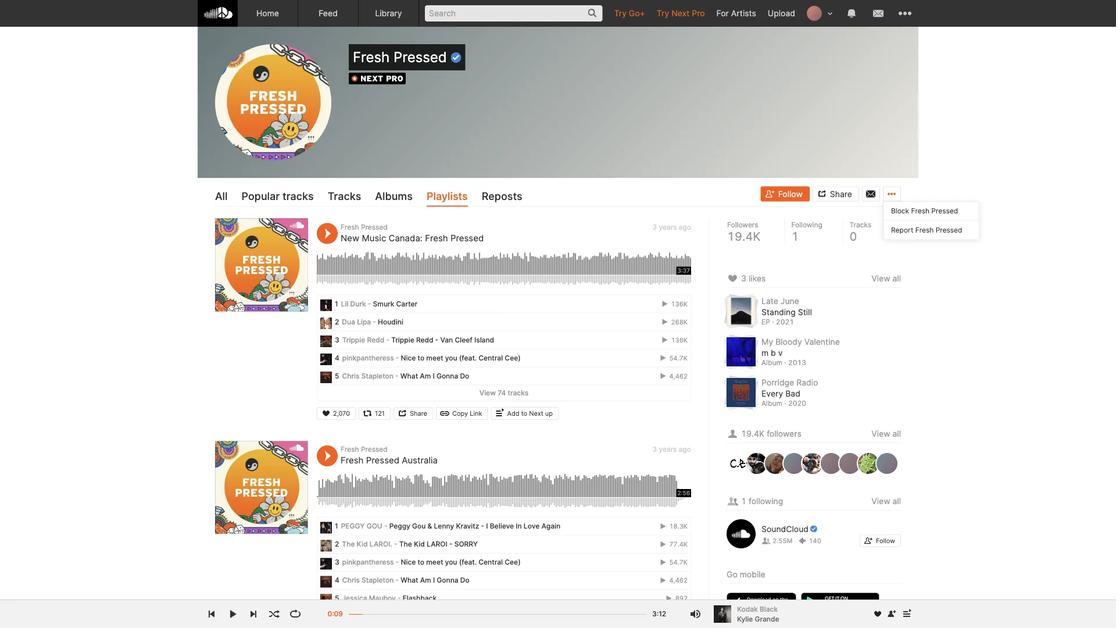 Task type: vqa. For each thing, say whether or not it's contained in the screenshot.


Task type: describe. For each thing, give the bounding box(es) containing it.
link
[[470, 410, 482, 417]]

porridge
[[762, 378, 794, 388]]

136k for trippie redd - van cleef island
[[670, 336, 688, 344]]

soundcloud's avatar element
[[727, 519, 756, 548]]

new
[[341, 233, 359, 243]]

1 vertical spatial share button
[[394, 407, 433, 420]]

for
[[717, 8, 729, 18]]

nice for 4
[[401, 353, 416, 362]]

black
[[760, 605, 778, 613]]

to inside add to next up button
[[521, 410, 528, 417]]

pressed down the block fresh pressed button
[[936, 226, 963, 234]]

add to next up button
[[491, 407, 559, 420]]

sound​cloud link
[[762, 524, 818, 534]]

savvyenvision's avatar element
[[876, 452, 899, 475]]

0 vertical spatial tracks
[[283, 190, 314, 202]]

5 chris stapleton         - what am i gonna do
[[335, 372, 469, 380]]

pressed left australia
[[366, 455, 399, 466]]

view 74 tracks link
[[317, 385, 691, 401]]

pressed up fresh pressed australia link
[[361, 445, 388, 454]]

- left van
[[435, 335, 439, 344]]

every bad element
[[727, 378, 756, 407]]

home
[[256, 8, 279, 18]]

still
[[798, 307, 812, 317]]

0 vertical spatial share button
[[813, 186, 859, 201]]

Search search field
[[425, 5, 603, 22]]

1 trippie from the left
[[342, 335, 365, 344]]

houdini
[[378, 317, 404, 326]]

copy link button
[[436, 407, 488, 420]]

4 chris stapleton         - what am i gonna do
[[335, 576, 470, 585]]

try for try next pro
[[657, 8, 669, 18]]

album · inside my bloody valentine m b v album · 2013
[[762, 359, 786, 367]]

radio
[[797, 378, 818, 388]]

cleef
[[455, 335, 473, 344]]

redd
[[367, 335, 384, 344]]

4,462 for 5 chris stapleton         - what am i gonna do
[[668, 372, 688, 380]]

canada:
[[389, 233, 423, 243]]

i for 4 chris stapleton         - what am i gonna do
[[433, 576, 435, 585]]

following
[[792, 221, 823, 229]]

reposts link
[[482, 187, 523, 207]]

go+
[[629, 8, 645, 18]]

grande
[[755, 615, 780, 623]]

0 vertical spatial 19.4k
[[727, 230, 761, 244]]

pressed up report fresh pressed button
[[932, 207, 958, 215]]

what for 5 chris stapleton         - what am i gonna do
[[401, 372, 418, 380]]

report fresh pressed
[[891, 226, 963, 234]]

1 lil durk         - smurk carter
[[335, 299, 418, 308]]

all for 3 likes
[[893, 274, 901, 284]]

artists
[[731, 8, 756, 18]]

the kid laroi - sorry element
[[320, 540, 332, 552]]

tracks link
[[328, 187, 361, 207]]

block fresh pressed button
[[884, 202, 979, 221]]

m b v element
[[727, 337, 756, 366]]

5 for 5 jessica mauboy         - flashback
[[335, 594, 339, 603]]

(feat. for 4 pinkpantheress         - nice to meet you (feat. central cee)
[[459, 353, 477, 362]]

chris for 5
[[342, 372, 360, 380]]

pressed up music
[[361, 223, 388, 231]]

view 74 tracks
[[480, 389, 529, 397]]

121 button
[[359, 407, 391, 420]]

up
[[545, 410, 553, 417]]

0
[[850, 230, 857, 244]]

pro
[[692, 8, 705, 18]]

sound​cloud
[[762, 524, 809, 534]]

3:12
[[652, 610, 666, 618]]

3 likes
[[741, 274, 766, 284]]

peggy
[[389, 522, 410, 530]]

bob builder's avatar element
[[807, 6, 822, 21]]

1 kid from the left
[[357, 540, 368, 548]]

2 trippie from the left
[[391, 335, 414, 344]]

new music canada: fresh pressed link
[[341, 233, 484, 243]]

77
[[498, 611, 506, 620]]

121
[[375, 410, 385, 417]]

fresh pressed link for pressed
[[341, 445, 388, 454]]

kylie grande link
[[737, 614, 780, 624]]

ago for fresh pressed australia
[[679, 445, 691, 454]]

4,462 for 4 chris stapleton         - what am i gonna do
[[668, 577, 688, 584]]

what am i gonna do element for 4
[[320, 576, 332, 588]]

- right the lipa
[[373, 317, 376, 326]]

view for 3 likes
[[872, 274, 891, 284]]

1 following
[[741, 496, 783, 506]]

tracks for tracks
[[328, 190, 361, 202]]

standing still element
[[727, 297, 756, 326]]

1 the from the left
[[342, 540, 355, 548]]

1 for 1 lil durk         - smurk carter
[[335, 299, 338, 308]]

smurk
[[373, 299, 394, 308]]

kylie grande element
[[714, 605, 732, 623]]

mobile
[[740, 570, 766, 579]]

2 the from the left
[[399, 540, 412, 548]]

for artists
[[717, 8, 756, 18]]

view 77 tracks
[[480, 611, 529, 620]]

- right mauboy at the bottom of the page
[[398, 594, 401, 603]]

love
[[524, 522, 540, 530]]

redd
[[416, 335, 434, 344]]

tracks for 1 peggy gou         - peggy gou & lenny kravitz - i believe in love again
[[508, 611, 529, 620]]

copy
[[452, 410, 468, 417]]

library link
[[359, 0, 419, 27]]

fresh pressed new music canada: fresh pressed
[[341, 223, 484, 243]]

block fresh pressed
[[891, 207, 958, 215]]

140 link
[[798, 537, 822, 545]]

laroi
[[427, 540, 448, 548]]

reposts
[[482, 190, 523, 202]]

australia
[[402, 455, 438, 466]]

central for 3 pinkpantheress         - nice to meet you (feat. central cee)
[[479, 558, 503, 566]]

mr aria akhlaghi's avatar element
[[839, 452, 862, 475]]

user image
[[727, 427, 739, 441]]

2,070 button
[[317, 407, 356, 420]]

meet for 3 pinkpantheress         - nice to meet you (feat. central cee)
[[426, 558, 443, 566]]

pressed down playlists link at the top left of page
[[451, 233, 484, 243]]

all
[[215, 190, 228, 202]]

fresh pressed's avatar element
[[215, 44, 331, 160]]

sorry
[[455, 540, 478, 548]]

popular tracks link
[[242, 187, 314, 207]]

view all for 1 following
[[872, 496, 901, 506]]

follow for the bottommost follow "button"
[[876, 537, 896, 544]]

all for 19.4k followers
[[893, 429, 901, 439]]

fresh pressed link for music
[[341, 223, 388, 231]]

2 the kid laroi.         - the kid laroi - sorry
[[335, 540, 478, 548]]

albums
[[375, 190, 413, 202]]

my bloody valentine link
[[762, 337, 840, 347]]

playlists
[[427, 190, 468, 202]]

try next pro
[[657, 8, 705, 18]]

- right durk
[[368, 299, 371, 308]]

following 1
[[792, 221, 823, 244]]

feed link
[[298, 0, 359, 27]]

go mobile
[[727, 570, 766, 579]]

next up image
[[900, 607, 914, 621]]

view 77 tracks link
[[317, 608, 691, 623]]

my
[[762, 337, 774, 347]]

3 years ago for fresh pressed australia
[[653, 445, 691, 454]]

1 inside following 1
[[792, 230, 799, 244]]

laroi.
[[370, 540, 392, 548]]

tracks for tracks 0
[[850, 221, 872, 229]]

1 vertical spatial 19.4k
[[741, 429, 765, 439]]

my bloody valentine m b v album · 2013
[[762, 337, 840, 367]]

block
[[891, 207, 909, 215]]

flashback element
[[320, 594, 332, 606]]

0 vertical spatial follow button
[[761, 186, 810, 201]]

nice for 3
[[401, 558, 416, 566]]

fresh pressed australia link
[[341, 455, 438, 466]]

lil
[[341, 299, 349, 308]]

try go+
[[614, 8, 645, 18]]

popular
[[242, 190, 280, 202]]

new music canada: fresh pressed element
[[215, 218, 308, 311]]

houdini element
[[320, 317, 332, 329]]

1 vertical spatial follow button
[[860, 534, 901, 547]]



Task type: locate. For each thing, give the bounding box(es) containing it.
1 horizontal spatial try
[[657, 8, 669, 18]]

1 vertical spatial do
[[460, 576, 470, 585]]

do for 5 chris stapleton         - what am i gonna do
[[460, 372, 469, 380]]

2 kid from the left
[[414, 540, 425, 548]]

home link
[[238, 0, 298, 27]]

i down 4 pinkpantheress         - nice to meet you (feat. central cee)
[[433, 372, 435, 380]]

i left believe
[[486, 522, 488, 530]]

0 horizontal spatial try
[[614, 8, 627, 18]]

0 vertical spatial cee)
[[505, 353, 521, 362]]

1 vertical spatial gonna
[[437, 576, 459, 585]]

1 vertical spatial am
[[420, 576, 431, 585]]

am down 4 pinkpantheress         - nice to meet you (feat. central cee)
[[420, 372, 431, 380]]

fresh pressed
[[353, 49, 451, 66]]

meet down redd
[[426, 353, 443, 362]]

years for new music canada: fresh pressed
[[659, 223, 677, 231]]

1 vertical spatial fresh pressed link
[[341, 445, 388, 454]]

all up the 'savvyenvision's avatar' element
[[893, 429, 901, 439]]

3 pinkpantheress         - nice to meet you (feat. central cee)
[[335, 558, 521, 566]]

0 vertical spatial nice
[[401, 353, 416, 362]]

2 cee) from the top
[[505, 558, 521, 566]]

like image
[[727, 272, 739, 286]]

1 what am i gonna do element from the top
[[320, 372, 332, 383]]

1 vertical spatial to
[[521, 410, 528, 417]]

2 you from the top
[[445, 558, 457, 566]]

0 vertical spatial 5
[[335, 372, 339, 380]]

to for 4 pinkpantheress         - nice to meet you (feat. central cee)
[[418, 353, 425, 362]]

do down cleef
[[460, 372, 469, 380]]

1 (feat. from the top
[[459, 353, 477, 362]]

central
[[479, 353, 503, 362], [479, 558, 503, 566]]

0 vertical spatial meet
[[426, 353, 443, 362]]

1 5 from the top
[[335, 372, 339, 380]]

view for 1 following
[[872, 496, 891, 506]]

2 try from the left
[[657, 8, 669, 18]]

2 vertical spatial tracks
[[508, 611, 529, 620]]

1 down following
[[792, 230, 799, 244]]

0 horizontal spatial trippie
[[342, 335, 365, 344]]

1 vertical spatial ago
[[679, 445, 691, 454]]

- down 4 pinkpantheress         - nice to meet you (feat. central cee)
[[395, 372, 399, 380]]

nice to meet you (feat. central cee) element
[[320, 353, 332, 365], [320, 558, 332, 570]]

progress bar
[[349, 608, 647, 627]]

0 horizontal spatial follow button
[[761, 186, 810, 201]]

album · down b
[[762, 359, 786, 367]]

1 horizontal spatial trippie
[[391, 335, 414, 344]]

i for 5 chris stapleton         - what am i gonna do
[[433, 372, 435, 380]]

&
[[428, 522, 432, 530]]

1 nice to meet you (feat. central cee) element from the top
[[320, 353, 332, 365]]

2 pinkpantheress from the top
[[342, 558, 394, 566]]

1 do from the top
[[460, 372, 469, 380]]

1 horizontal spatial share
[[830, 189, 852, 199]]

all for 1 following
[[893, 496, 901, 506]]

2 vertical spatial view all
[[872, 496, 901, 506]]

1 pinkpantheress from the top
[[342, 353, 394, 362]]

2 136k from the top
[[670, 336, 688, 344]]

5 up the 2,070 button
[[335, 372, 339, 380]]

2 right houdini element
[[335, 317, 339, 326]]

you
[[445, 353, 457, 362], [445, 558, 457, 566]]

1 years from the top
[[659, 223, 677, 231]]

0 vertical spatial what am i gonna do element
[[320, 372, 332, 383]]

77.4k
[[668, 541, 688, 548]]

cee) for 3 pinkpantheress         - nice to meet you (feat. central cee)
[[505, 558, 521, 566]]

0:09
[[328, 610, 343, 618]]

1 you from the top
[[445, 353, 457, 362]]

upload link
[[762, 0, 801, 26]]

1 vertical spatial 54.7k
[[668, 559, 688, 566]]

porridge radio link
[[762, 378, 818, 388]]

view up the 'savvyenvision's avatar' element
[[872, 429, 891, 439]]

1 for 1 peggy gou         - peggy gou & lenny kravitz - i believe in love again
[[335, 522, 338, 530]]

chris
[[342, 372, 360, 380], [342, 576, 360, 585]]

tracks for 1 lil durk         - smurk carter
[[508, 389, 529, 397]]

again
[[542, 522, 561, 530]]

- right laroi
[[449, 540, 453, 548]]

54.7k
[[668, 354, 688, 362], [668, 559, 688, 566]]

0 vertical spatial album ·
[[762, 359, 786, 367]]

2 (feat. from the top
[[459, 558, 477, 566]]

2 ago from the top
[[679, 445, 691, 454]]

2 meet from the top
[[426, 558, 443, 566]]

ago for new music canada: fresh pressed
[[679, 223, 691, 231]]

0 vertical spatial central
[[479, 353, 503, 362]]

kodak black link
[[737, 604, 867, 614]]

vivek.sj's avatar element
[[745, 452, 769, 475]]

cee) for 4 pinkpantheress         - nice to meet you (feat. central cee)
[[505, 353, 521, 362]]

tracks right 77
[[508, 611, 529, 620]]

central down believe
[[479, 558, 503, 566]]

0 horizontal spatial kid
[[357, 540, 368, 548]]

you for 4 pinkpantheress         - nice to meet you (feat. central cee)
[[445, 353, 457, 362]]

the down peggy
[[399, 540, 412, 548]]

3 all from the top
[[893, 496, 901, 506]]

None search field
[[419, 0, 609, 26]]

in
[[516, 522, 522, 530]]

0 vertical spatial pinkpantheress
[[342, 353, 394, 362]]

share button
[[813, 186, 859, 201], [394, 407, 433, 420]]

meet down laroi
[[426, 558, 443, 566]]

2 album · from the top
[[762, 399, 786, 408]]

tracks right 74
[[508, 389, 529, 397]]

2 central from the top
[[479, 558, 503, 566]]

dua
[[342, 317, 355, 326]]

1 vertical spatial 3 years ago
[[653, 445, 691, 454]]

892
[[674, 595, 688, 602]]

pinkpantheress for 4
[[342, 353, 394, 362]]

2 chris from the top
[[342, 576, 360, 585]]

am for 5 chris stapleton         - what am i gonna do
[[420, 372, 431, 380]]

1 vertical spatial share
[[410, 410, 427, 417]]

1 view all from the top
[[872, 274, 901, 284]]

0 vertical spatial 2
[[335, 317, 339, 326]]

share for top share popup button
[[830, 189, 852, 199]]

fresh pressed link up music
[[341, 223, 388, 231]]

1 vertical spatial what am i gonna do element
[[320, 576, 332, 588]]

flashback
[[403, 594, 437, 603]]

0 vertical spatial years
[[659, 223, 677, 231]]

- right 'kravitz'
[[481, 522, 484, 530]]

0 horizontal spatial next
[[529, 410, 544, 417]]

1 horizontal spatial kid
[[414, 540, 425, 548]]

0 horizontal spatial the
[[342, 540, 355, 548]]

1 right following image
[[741, 496, 747, 506]]

gonna down 3 pinkpantheress         - nice to meet you (feat. central cee)
[[437, 576, 459, 585]]

nice down 3 trippie redd         - trippie redd - van cleef island
[[401, 353, 416, 362]]

pressed down library 'link' on the left top of page
[[394, 49, 447, 66]]

0 vertical spatial follow
[[778, 189, 803, 199]]

2 3 years ago from the top
[[653, 445, 691, 454]]

gonna
[[437, 372, 458, 380], [437, 576, 459, 585]]

next left the up
[[529, 410, 544, 417]]

1 vertical spatial 136k
[[670, 336, 688, 344]]

jessica
[[342, 594, 367, 603]]

to down 2 the kid laroi.         - the kid laroi - sorry
[[418, 558, 425, 566]]

1 cee) from the top
[[505, 353, 521, 362]]

19.4k
[[727, 230, 761, 244], [741, 429, 765, 439]]

0 vertical spatial share
[[830, 189, 852, 199]]

0 vertical spatial 54.7k
[[668, 354, 688, 362]]

1 vertical spatial 2
[[335, 540, 339, 548]]

1 vertical spatial years
[[659, 445, 677, 454]]

19.4k down the followers
[[727, 230, 761, 244]]

2 fresh pressed link from the top
[[341, 445, 388, 454]]

what am i gonna do element
[[320, 372, 332, 383], [320, 576, 332, 588]]

you down laroi
[[445, 558, 457, 566]]

i down 3 pinkpantheress         - nice to meet you (feat. central cee)
[[433, 576, 435, 585]]

ep ·
[[762, 318, 774, 326]]

all link
[[215, 187, 228, 207]]

view all down the 'savvyenvision's avatar' element
[[872, 496, 901, 506]]

0 vertical spatial stapleton
[[362, 372, 394, 380]]

stapleton down redd
[[362, 372, 394, 380]]

-
[[368, 299, 371, 308], [373, 317, 376, 326], [386, 335, 390, 344], [435, 335, 439, 344], [396, 353, 399, 362], [395, 372, 399, 380], [384, 522, 388, 530], [481, 522, 484, 530], [394, 540, 397, 548], [449, 540, 453, 548], [396, 558, 399, 566], [396, 576, 399, 585], [398, 594, 401, 603]]

1 vertical spatial 4,462
[[668, 577, 688, 584]]

0 vertical spatial i
[[433, 372, 435, 380]]

try left go+
[[614, 8, 627, 18]]

try next pro link
[[651, 0, 711, 26]]

1 136k from the top
[[670, 300, 688, 308]]

2 all from the top
[[893, 429, 901, 439]]

what am i gonna do element for 5
[[320, 372, 332, 383]]

1 vertical spatial (feat.
[[459, 558, 477, 566]]

june
[[781, 296, 800, 306]]

1 horizontal spatial the
[[399, 540, 412, 548]]

gonna for 5 chris stapleton         - what am i gonna do
[[437, 372, 458, 380]]

140
[[809, 537, 822, 545]]

1 vertical spatial pinkpantheress
[[342, 558, 394, 566]]

chris up 2,070
[[342, 372, 360, 380]]

0 vertical spatial 4
[[335, 353, 340, 362]]

2013
[[788, 359, 807, 367]]

0 vertical spatial am
[[420, 372, 431, 380]]

all down the 'savvyenvision's avatar' element
[[893, 496, 901, 506]]

kid left laroi
[[414, 540, 425, 548]]

1 vertical spatial cee)
[[505, 558, 521, 566]]

to right add
[[521, 410, 528, 417]]

2.55m link
[[762, 537, 793, 545]]

upload
[[768, 8, 795, 18]]

fresh pressed link
[[341, 223, 388, 231], [341, 445, 388, 454]]

1 vertical spatial all
[[893, 429, 901, 439]]

fresh pressed link up fresh pressed australia link
[[341, 445, 388, 454]]

2 for 2 dua lipa         - houdini
[[335, 317, 339, 326]]

1 album · from the top
[[762, 359, 786, 367]]

(feat. for 3 pinkpantheress         - nice to meet you (feat. central cee)
[[459, 558, 477, 566]]

valentine
[[805, 337, 840, 347]]

1 chris from the top
[[342, 372, 360, 380]]

1 peggy gou         - peggy gou & lenny kravitz - i believe in love again
[[335, 522, 561, 530]]

19.4k followers
[[741, 429, 802, 439]]

1 nice from the top
[[401, 353, 416, 362]]

cee) down in
[[505, 558, 521, 566]]

- right redd
[[386, 335, 390, 344]]

1 vertical spatial follow
[[876, 537, 896, 544]]

likes
[[749, 274, 766, 284]]

chris for 4
[[342, 576, 360, 585]]

late june standing still ep · 2021
[[762, 296, 812, 326]]

share
[[830, 189, 852, 199], [410, 410, 427, 417]]

trippie down dua
[[342, 335, 365, 344]]

next inside button
[[529, 410, 544, 417]]

54.7k down 77.4k
[[668, 559, 688, 566]]

1 try from the left
[[614, 8, 627, 18]]

- up the 5 chris stapleton         - what am i gonna do
[[396, 353, 399, 362]]

0 vertical spatial nice to meet you (feat. central cee) element
[[320, 353, 332, 365]]

2 54.7k from the top
[[668, 559, 688, 566]]

2 years from the top
[[659, 445, 677, 454]]

try for try go+
[[614, 8, 627, 18]]

kimmy's avatar element
[[764, 452, 787, 475]]

0 vertical spatial what
[[401, 372, 418, 380]]

madison barnett's avatar element
[[801, 452, 825, 475]]

1 3 years ago from the top
[[653, 223, 691, 231]]

for artists link
[[711, 0, 762, 26]]

1 meet from the top
[[426, 353, 443, 362]]

follow
[[778, 189, 803, 199], [876, 537, 896, 544]]

1 vertical spatial next
[[529, 410, 544, 417]]

carter
[[396, 299, 418, 308]]

5 right flashback element at the bottom left of page
[[335, 594, 339, 603]]

share right 121
[[410, 410, 427, 417]]

try right go+
[[657, 8, 669, 18]]

all
[[893, 274, 901, 284], [893, 429, 901, 439], [893, 496, 901, 506]]

2 vertical spatial all
[[893, 496, 901, 506]]

2020
[[788, 399, 807, 408]]

late
[[762, 296, 779, 306]]

smurk carter element
[[320, 299, 332, 311]]

1 4,462 from the top
[[668, 372, 688, 380]]

0 vertical spatial do
[[460, 372, 469, 380]]

2 dua lipa         - houdini
[[335, 317, 404, 326]]

1 vertical spatial nice to meet you (feat. central cee) element
[[320, 558, 332, 570]]

1 am from the top
[[420, 372, 431, 380]]

share button up following
[[813, 186, 859, 201]]

following image
[[727, 494, 739, 508]]

share button right 121
[[394, 407, 433, 420]]

4 for 4 pinkpantheress         - nice to meet you (feat. central cee)
[[335, 353, 340, 362]]

1 fresh pressed link from the top
[[341, 223, 388, 231]]

3 view all from the top
[[872, 496, 901, 506]]

5 for 5 chris stapleton         - what am i gonna do
[[335, 372, 339, 380]]

1 vertical spatial central
[[479, 558, 503, 566]]

pinkpantheress
[[342, 353, 394, 362], [342, 558, 394, 566]]

2 vertical spatial i
[[433, 576, 435, 585]]

1 vertical spatial meet
[[426, 558, 443, 566]]

136k for smurk carter
[[670, 300, 688, 308]]

durk
[[350, 299, 366, 308]]

2.55m
[[773, 537, 793, 545]]

years for fresh pressed australia
[[659, 445, 677, 454]]

0 vertical spatial 4,462
[[668, 372, 688, 380]]

next left "pro"
[[672, 8, 690, 18]]

0 horizontal spatial share button
[[394, 407, 433, 420]]

ago
[[679, 223, 691, 231], [679, 445, 691, 454]]

1 horizontal spatial follow
[[876, 537, 896, 544]]

lipa
[[357, 317, 371, 326]]

kylie
[[737, 615, 753, 623]]

fresh pressed australia element
[[215, 441, 308, 534]]

4 for 4 chris stapleton         - what am i gonna do
[[335, 576, 340, 585]]

1 vertical spatial view all
[[872, 429, 901, 439]]

what up flashback
[[401, 576, 418, 585]]

tracks up 'new'
[[328, 190, 361, 202]]

19.4k right user icon
[[741, 429, 765, 439]]

4,462 up 892
[[668, 577, 688, 584]]

1 central from the top
[[479, 353, 503, 362]]

2 4,462 from the top
[[668, 577, 688, 584]]

what
[[401, 372, 418, 380], [401, 576, 418, 585]]

kid
[[357, 540, 368, 548], [414, 540, 425, 548]]

1 vertical spatial 5
[[335, 594, 339, 603]]

1 horizontal spatial tracks
[[850, 221, 872, 229]]

you down van
[[445, 353, 457, 362]]

0 vertical spatial view all
[[872, 274, 901, 284]]

view all down report
[[872, 274, 901, 284]]

1dejonghem's avatar element
[[820, 452, 843, 475]]

5
[[335, 372, 339, 380], [335, 594, 339, 603]]

0 vertical spatial all
[[893, 274, 901, 284]]

1 vertical spatial you
[[445, 558, 457, 566]]

1 vertical spatial tracks
[[850, 221, 872, 229]]

1 54.7k from the top
[[668, 354, 688, 362]]

share for the bottommost share popup button
[[410, 410, 427, 417]]

peggy gou & lenny kravitz - i believe in love again element
[[320, 522, 332, 534]]

nice down 2 the kid laroi.         - the kid laroi - sorry
[[401, 558, 416, 566]]

late june link
[[762, 296, 800, 306]]

meet
[[426, 353, 443, 362], [426, 558, 443, 566]]

2 am from the top
[[420, 576, 431, 585]]

0 vertical spatial fresh pressed link
[[341, 223, 388, 231]]

followers 19.4k
[[727, 221, 761, 244]]

pinkpantheress for 3
[[342, 558, 394, 566]]

(feat. down cleef
[[459, 353, 477, 362]]

0 vertical spatial next
[[672, 8, 690, 18]]

you for 3 pinkpantheress         - nice to meet you (feat. central cee)
[[445, 558, 457, 566]]

what for 4 chris stapleton         - what am i gonna do
[[401, 576, 418, 585]]

central for 4 pinkpantheress         - nice to meet you (feat. central cee)
[[479, 353, 503, 362]]

meet for 4 pinkpantheress         - nice to meet you (feat. central cee)
[[426, 353, 443, 362]]

ago left 'charlie blake's avatar' element
[[679, 445, 691, 454]]

peggy
[[341, 522, 365, 530]]

1 vertical spatial stapleton
[[362, 576, 394, 585]]

54.7k for 4 pinkpantheress         - nice to meet you (feat. central cee)
[[668, 354, 688, 362]]

nice to meet you (feat. central cee) element down trippie redd - van cleef island element
[[320, 353, 332, 365]]

what am i gonna do element up flashback element at the bottom left of page
[[320, 576, 332, 588]]

nice to meet you (feat. central cee) element for 3
[[320, 558, 332, 570]]

tracks up 0
[[850, 221, 872, 229]]

1 horizontal spatial next
[[672, 8, 690, 18]]

0 horizontal spatial tracks
[[328, 190, 361, 202]]

- up "5 jessica mauboy         - flashback" on the left bottom
[[396, 576, 399, 585]]

kid left laroi.
[[357, 540, 368, 548]]

the down the peggy
[[342, 540, 355, 548]]

am down 3 pinkpantheress         - nice to meet you (feat. central cee)
[[420, 576, 431, 585]]

1 vertical spatial chris
[[342, 576, 360, 585]]

do down sorry
[[460, 576, 470, 585]]

report fresh pressed button
[[884, 221, 979, 239]]

54.7k down the 268k
[[668, 354, 688, 362]]

4,462 down the 268k
[[668, 372, 688, 380]]

0 vertical spatial chris
[[342, 372, 360, 380]]

album · down every
[[762, 399, 786, 408]]

to down redd
[[418, 353, 425, 362]]

to for 3 pinkpantheress         - nice to meet you (feat. central cee)
[[418, 558, 425, 566]]

136k down the 268k
[[670, 336, 688, 344]]

view left 74
[[480, 389, 496, 397]]

nice
[[401, 353, 416, 362], [401, 558, 416, 566]]

1 vertical spatial tracks
[[508, 389, 529, 397]]

nice to meet you (feat. central cee) element for 4
[[320, 353, 332, 365]]

am for 4 chris stapleton         - what am i gonna do
[[420, 576, 431, 585]]

follow for follow "button" to the top
[[778, 189, 803, 199]]

74
[[498, 389, 506, 397]]

1 2 from the top
[[335, 317, 339, 326]]

0 vertical spatial you
[[445, 353, 457, 362]]

pinkpantheress down redd
[[342, 353, 394, 362]]

2 4 from the top
[[335, 576, 340, 585]]

0 horizontal spatial share
[[410, 410, 427, 417]]

view for 19.4k followers
[[872, 429, 891, 439]]

view all for 3 likes
[[872, 274, 901, 284]]

cee)
[[505, 353, 521, 362], [505, 558, 521, 566]]

central down island
[[479, 353, 503, 362]]

m b v link
[[762, 347, 783, 358]]

gonna for 4 chris stapleton         - what am i gonna do
[[437, 576, 459, 585]]

user321818839's avatar element
[[857, 452, 880, 475]]

share up tracks 0
[[830, 189, 852, 199]]

1 vertical spatial nice
[[401, 558, 416, 566]]

i
[[433, 372, 435, 380], [486, 522, 488, 530], [433, 576, 435, 585]]

gou
[[367, 522, 382, 530]]

view all for 19.4k followers
[[872, 429, 901, 439]]

0 vertical spatial (feat.
[[459, 353, 477, 362]]

2 view all from the top
[[872, 429, 901, 439]]

bloody
[[776, 337, 802, 347]]

next
[[672, 8, 690, 18], [529, 410, 544, 417]]

albums link
[[375, 187, 413, 207]]

1 ago from the top
[[679, 223, 691, 231]]

view left 77
[[480, 611, 496, 620]]

0 vertical spatial gonna
[[437, 372, 458, 380]]

1 horizontal spatial share button
[[813, 186, 859, 201]]

2 do from the top
[[460, 576, 470, 585]]

christinawalker41's avatar element
[[783, 452, 806, 475]]

v
[[778, 348, 783, 358]]

1 all from the top
[[893, 274, 901, 284]]

- right laroi.
[[394, 540, 397, 548]]

3
[[653, 223, 657, 231], [741, 274, 747, 284], [335, 335, 339, 344], [653, 445, 657, 454], [335, 558, 339, 566]]

- up 4 chris stapleton         - what am i gonna do
[[396, 558, 399, 566]]

1 left lil
[[335, 299, 338, 308]]

3 years ago for new music canada: fresh pressed
[[653, 223, 691, 231]]

what down 4 pinkpantheress         - nice to meet you (feat. central cee)
[[401, 372, 418, 380]]

nice to meet you (feat. central cee) element down the kid laroi - sorry element
[[320, 558, 332, 570]]

tracks 0
[[850, 221, 872, 244]]

(feat. down sorry
[[459, 558, 477, 566]]

1 vertical spatial album ·
[[762, 399, 786, 408]]

followers
[[767, 429, 802, 439]]

chris up jessica
[[342, 576, 360, 585]]

stapleton for 5
[[362, 372, 394, 380]]

tracks right popular on the left of page
[[283, 190, 314, 202]]

1 vertical spatial i
[[486, 522, 488, 530]]

54.7k for 3 pinkpantheress         - nice to meet you (feat. central cee)
[[668, 559, 688, 566]]

18.3k
[[668, 523, 688, 530]]

1 horizontal spatial follow button
[[860, 534, 901, 547]]

standing
[[762, 307, 796, 317]]

2 what am i gonna do element from the top
[[320, 576, 332, 588]]

the
[[342, 540, 355, 548], [399, 540, 412, 548]]

years
[[659, 223, 677, 231], [659, 445, 677, 454]]

2 for 2 the kid laroi.         - the kid laroi - sorry
[[335, 540, 339, 548]]

2 5 from the top
[[335, 594, 339, 603]]

3 years ago
[[653, 223, 691, 231], [653, 445, 691, 454]]

1 right the peggy gou & lenny kravitz - i believe in love again element
[[335, 522, 338, 530]]

0 vertical spatial 136k
[[670, 300, 688, 308]]

0 vertical spatial to
[[418, 353, 425, 362]]

do for 4 chris stapleton         - what am i gonna do
[[460, 576, 470, 585]]

view all up the 'savvyenvision's avatar' element
[[872, 429, 901, 439]]

1 vertical spatial 4
[[335, 576, 340, 585]]

0 vertical spatial tracks
[[328, 190, 361, 202]]

0 vertical spatial 3 years ago
[[653, 223, 691, 231]]

1 4 from the top
[[335, 353, 340, 362]]

stapleton
[[362, 372, 394, 380], [362, 576, 394, 585]]

1 for 1 following
[[741, 496, 747, 506]]

pressed
[[394, 49, 447, 66], [932, 207, 958, 215], [361, 223, 388, 231], [936, 226, 963, 234], [451, 233, 484, 243], [361, 445, 388, 454], [366, 455, 399, 466]]

stapleton for 4
[[362, 576, 394, 585]]

136k up the 268k
[[670, 300, 688, 308]]

view down tracks 0
[[872, 274, 891, 284]]

gonna down 4 pinkpantheress         - nice to meet you (feat. central cee)
[[437, 372, 458, 380]]

album · inside porridge radio every bad album · 2020
[[762, 399, 786, 408]]

trippie down houdini
[[391, 335, 414, 344]]

charlie blake's avatar element
[[727, 452, 750, 475]]

0 vertical spatial ago
[[679, 223, 691, 231]]

trippie redd - van cleef island element
[[320, 335, 332, 347]]

what am i gonna do element down trippie redd - van cleef island element
[[320, 372, 332, 383]]

2 2 from the top
[[335, 540, 339, 548]]

0 horizontal spatial follow
[[778, 189, 803, 199]]

2 nice to meet you (feat. central cee) element from the top
[[320, 558, 332, 570]]

2 nice from the top
[[401, 558, 416, 566]]

every
[[762, 388, 783, 398]]

- right "gou"
[[384, 522, 388, 530]]

1 vertical spatial what
[[401, 576, 418, 585]]



